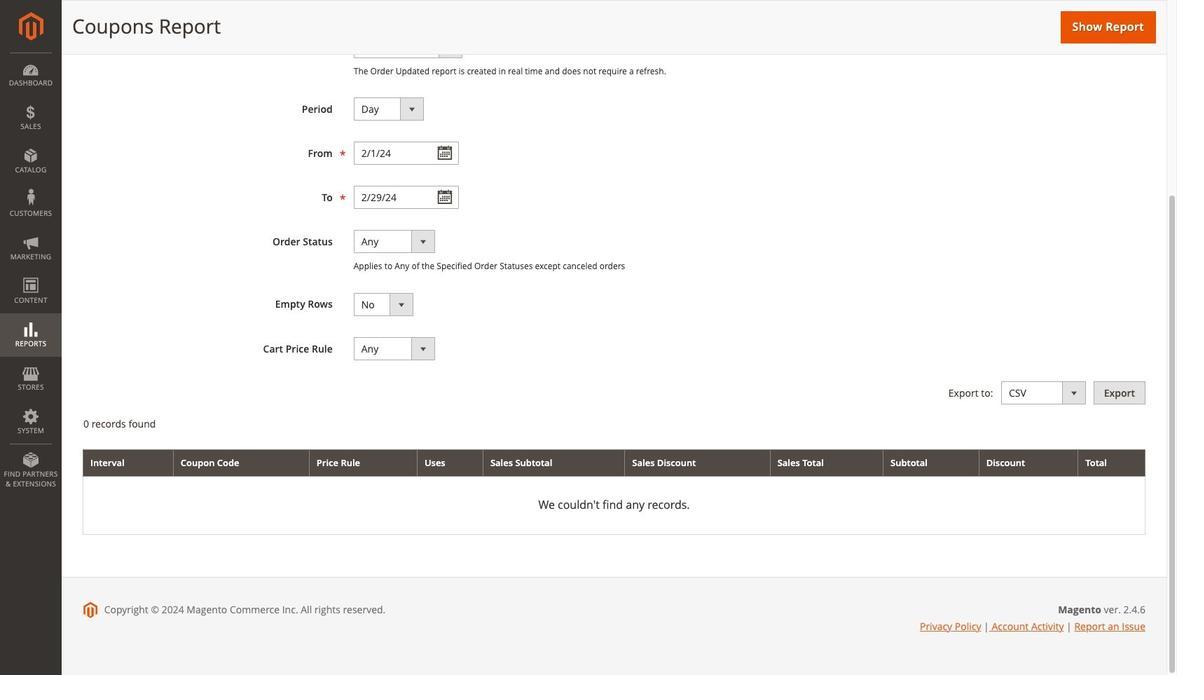 Task type: vqa. For each thing, say whether or not it's contained in the screenshot.
TO "TEXT FIELD" in the top right of the page
no



Task type: locate. For each thing, give the bounding box(es) containing it.
magento admin panel image
[[19, 12, 43, 41]]

menu bar
[[0, 53, 62, 496]]

None text field
[[354, 142, 459, 165], [354, 186, 459, 209], [354, 142, 459, 165], [354, 186, 459, 209]]



